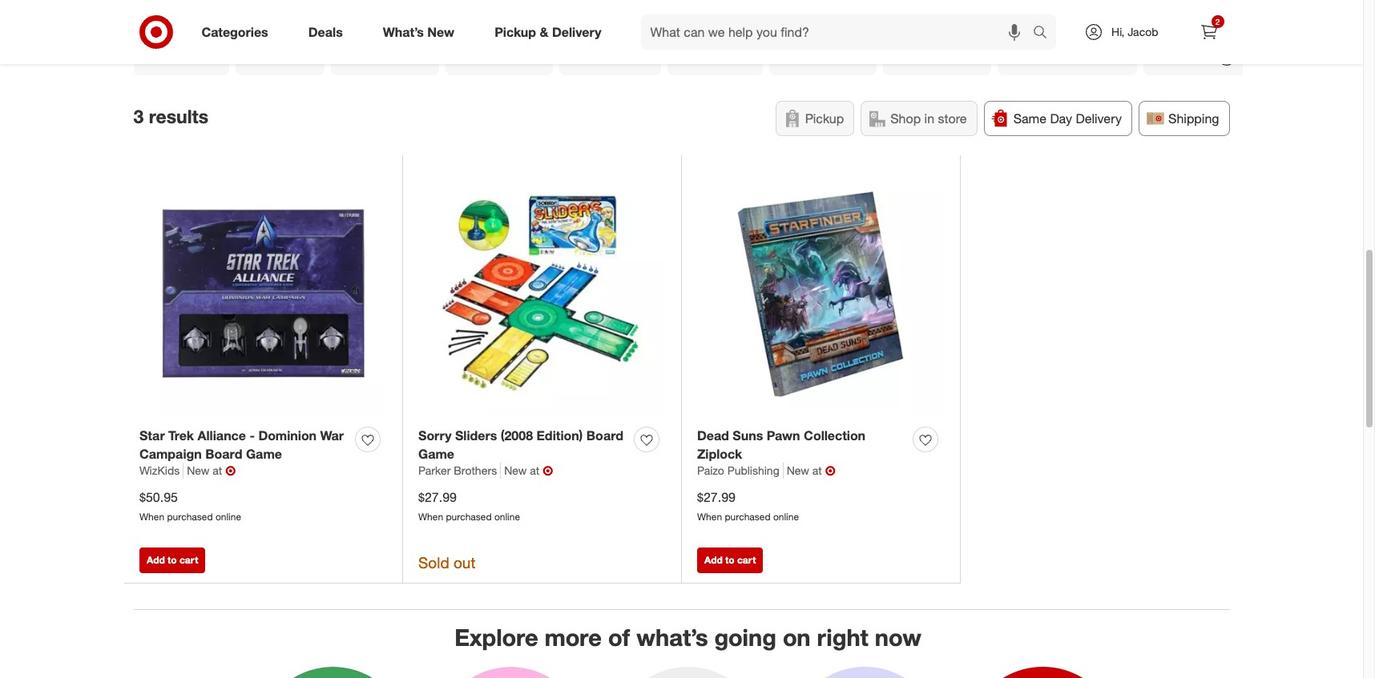 Task type: describe. For each thing, give the bounding box(es) containing it.
fpo/apo button
[[698, 0, 781, 30]]

online for alliance
[[216, 512, 241, 524]]

brand
[[615, 5, 651, 21]]

new right what's
[[427, 24, 455, 40]]

what's
[[383, 24, 424, 40]]

shipping button
[[1139, 101, 1230, 136]]

explore
[[455, 623, 538, 652]]

$27.99 for sorry sliders (2008 edition) board game
[[418, 490, 457, 506]]

$27.99 for dead suns pawn collection ziplock
[[697, 490, 736, 506]]

hi, jacob
[[1112, 25, 1158, 38]]

sorry sliders (2008 edition) board game link
[[418, 427, 628, 464]]

parker
[[418, 464, 451, 478]]

2handsome
[[1009, 50, 1070, 64]]

dominion
[[258, 428, 317, 444]]

filter (61)
[[169, 5, 225, 21]]

$15  –  $25
[[145, 50, 201, 64]]

add to cart for $27.99
[[704, 554, 756, 566]]

delivery for same day delivery
[[1076, 110, 1122, 126]]

shipping
[[1169, 110, 1219, 126]]

new inside wizkids new at ¬
[[187, 464, 210, 478]]

pickup for pickup
[[805, 110, 844, 126]]

wizkids new at ¬
[[139, 464, 236, 480]]

search
[[1026, 25, 1064, 41]]

pickup & delivery
[[495, 24, 601, 40]]

sorry sliders (2008 edition) board game image
[[418, 171, 665, 418]]

2handsome games button
[[997, 40, 1137, 75]]

now
[[875, 623, 921, 652]]

parker brothers new at ¬
[[418, 464, 553, 480]]

same day delivery
[[1014, 110, 1122, 126]]

$27.99 when purchased online for sliders
[[418, 490, 520, 524]]

What can we help you find? suggestions appear below search field
[[641, 14, 1037, 50]]

game inside sorry sliders (2008 edition) board game
[[418, 446, 454, 462]]

pickup button
[[776, 101, 854, 136]]

star trek alliance - dominion war campaign board game
[[139, 428, 344, 462]]

delivery for pickup & delivery
[[552, 24, 601, 40]]

¬ for dead suns pawn collection ziplock
[[825, 464, 836, 480]]

pickup & delivery link
[[481, 14, 622, 50]]

new inside 'paizo publishing new at ¬'
[[787, 464, 809, 478]]

3 results
[[133, 105, 208, 128]]

$50.95
[[139, 490, 178, 506]]

same
[[1014, 110, 1047, 126]]

wizkids link
[[139, 464, 184, 480]]

deals
[[308, 24, 343, 40]]

alliance
[[198, 428, 246, 444]]

paizo
[[697, 464, 724, 478]]

$15
[[145, 50, 163, 64]]

to for $50.95
[[168, 554, 177, 566]]

same day delivery button
[[984, 101, 1132, 136]]

trek
[[168, 428, 194, 444]]

sorry sliders (2008 edition) board game
[[418, 428, 624, 462]]

in
[[925, 110, 935, 126]]

search button
[[1026, 14, 1064, 53]]

shop
[[891, 110, 921, 126]]

filter (61) button
[[133, 0, 238, 30]]

collection
[[804, 428, 866, 444]]

jacob
[[1128, 25, 1158, 38]]

(2008
[[501, 428, 533, 444]]

game inside star trek alliance - dominion war campaign board game
[[246, 446, 282, 462]]

categories link
[[188, 14, 288, 50]]

star trek alliance - dominion war campaign board game link
[[139, 427, 349, 464]]

dead
[[697, 428, 729, 444]]

fpo/apo
[[711, 5, 767, 21]]

at for sorry sliders (2008 edition) board game
[[530, 464, 540, 478]]

suns
[[733, 428, 763, 444]]

deals link
[[295, 14, 363, 50]]

ziplock
[[697, 446, 742, 462]]

explore more of what's going on right now
[[455, 623, 921, 652]]

of
[[608, 623, 630, 652]]

3
[[133, 105, 144, 128]]

day
[[1050, 110, 1072, 126]]

war
[[320, 428, 344, 444]]



Task type: vqa. For each thing, say whether or not it's contained in the screenshot.
$0.86
no



Task type: locate. For each thing, give the bounding box(es) containing it.
to up going
[[725, 554, 735, 566]]

to down $50.95 when purchased online
[[168, 554, 177, 566]]

$27.99 when purchased online for suns
[[697, 490, 799, 524]]

2 online from the left
[[494, 512, 520, 524]]

brothers
[[454, 464, 497, 478]]

3 when from the left
[[697, 512, 722, 524]]

store
[[938, 110, 967, 126]]

1 horizontal spatial $27.99
[[697, 490, 736, 506]]

games
[[1073, 50, 1109, 64]]

add to cart button for $50.95
[[139, 548, 205, 574]]

1 horizontal spatial cart
[[737, 554, 756, 566]]

0 horizontal spatial to
[[168, 554, 177, 566]]

online
[[216, 512, 241, 524], [494, 512, 520, 524], [773, 512, 799, 524]]

add to cart up going
[[704, 554, 756, 566]]

1 $27.99 when purchased online from the left
[[418, 490, 520, 524]]

sorry
[[418, 428, 452, 444]]

sliders
[[455, 428, 497, 444]]

new down dead suns pawn collection ziplock link
[[787, 464, 809, 478]]

0 horizontal spatial add to cart button
[[139, 548, 205, 574]]

¬ down star trek alliance - dominion war campaign board game on the left bottom of the page
[[225, 464, 236, 480]]

$50.95 when purchased online
[[139, 490, 241, 524]]

$15  –  $25 button
[[133, 40, 229, 75]]

0 horizontal spatial add to cart
[[147, 554, 198, 566]]

1 $27.99 from the left
[[418, 490, 457, 506]]

0 horizontal spatial delivery
[[552, 24, 601, 40]]

0 horizontal spatial at
[[213, 464, 222, 478]]

2 horizontal spatial when
[[697, 512, 722, 524]]

0 horizontal spatial game
[[246, 446, 282, 462]]

1 online from the left
[[216, 512, 241, 524]]

$27.99 down paizo
[[697, 490, 736, 506]]

1 vertical spatial board
[[205, 446, 242, 462]]

2 cart from the left
[[737, 554, 756, 566]]

(61)
[[203, 5, 225, 21]]

at inside 'paizo publishing new at ¬'
[[812, 464, 822, 478]]

game down -
[[246, 446, 282, 462]]

purchased for sliders
[[446, 512, 492, 524]]

-
[[250, 428, 255, 444]]

2 horizontal spatial purchased
[[725, 512, 771, 524]]

2 add from the left
[[704, 554, 723, 566]]

online down wizkids new at ¬
[[216, 512, 241, 524]]

0 horizontal spatial online
[[216, 512, 241, 524]]

2 when from the left
[[418, 512, 443, 524]]

¬ down collection
[[825, 464, 836, 480]]

new down sorry sliders (2008 edition) board game
[[504, 464, 527, 478]]

purchased inside $50.95 when purchased online
[[167, 512, 213, 524]]

1 add from the left
[[147, 554, 165, 566]]

1 horizontal spatial pickup
[[805, 110, 844, 126]]

when up sold at the left bottom of page
[[418, 512, 443, 524]]

out
[[454, 553, 476, 572]]

0 horizontal spatial ¬
[[225, 464, 236, 480]]

$25
[[183, 50, 201, 64]]

3 at from the left
[[812, 464, 822, 478]]

new
[[427, 24, 455, 40], [187, 464, 210, 478], [504, 464, 527, 478], [787, 464, 809, 478]]

star
[[139, 428, 165, 444]]

add to cart button up going
[[697, 548, 763, 574]]

cart down $50.95 when purchased online
[[179, 554, 198, 566]]

dead suns pawn collection ziplock
[[697, 428, 866, 462]]

online inside $50.95 when purchased online
[[216, 512, 241, 524]]

2 horizontal spatial online
[[773, 512, 799, 524]]

when
[[139, 512, 164, 524], [418, 512, 443, 524], [697, 512, 722, 524]]

categories
[[202, 24, 268, 40]]

1 vertical spatial pickup
[[805, 110, 844, 126]]

1 horizontal spatial at
[[530, 464, 540, 478]]

1 horizontal spatial purchased
[[446, 512, 492, 524]]

pawn
[[767, 428, 800, 444]]

what's
[[637, 623, 708, 652]]

1 add to cart from the left
[[147, 554, 198, 566]]

game up the parker at the bottom of page
[[418, 446, 454, 462]]

0 horizontal spatial $27.99
[[418, 490, 457, 506]]

1 horizontal spatial game
[[418, 446, 454, 462]]

purchased up out
[[446, 512, 492, 524]]

1 add to cart button from the left
[[139, 548, 205, 574]]

1 purchased from the left
[[167, 512, 213, 524]]

delivery right day
[[1076, 110, 1122, 126]]

board right 'edition)'
[[587, 428, 624, 444]]

&
[[540, 24, 549, 40]]

1 horizontal spatial to
[[725, 554, 735, 566]]

2 purchased from the left
[[446, 512, 492, 524]]

add to cart button down $50.95 when purchased online
[[139, 548, 205, 574]]

1 horizontal spatial when
[[418, 512, 443, 524]]

2 at from the left
[[530, 464, 540, 478]]

at down alliance
[[213, 464, 222, 478]]

0 vertical spatial delivery
[[552, 24, 601, 40]]

parker brothers link
[[418, 464, 501, 480]]

$27.99 when purchased online down publishing
[[697, 490, 799, 524]]

1 horizontal spatial add to cart button
[[697, 548, 763, 574]]

going
[[714, 623, 776, 652]]

3 online from the left
[[773, 512, 799, 524]]

when for star trek alliance - dominion war campaign board game
[[139, 512, 164, 524]]

(46)
[[655, 5, 677, 21]]

0 horizontal spatial $27.99 when purchased online
[[418, 490, 520, 524]]

shop in store
[[891, 110, 967, 126]]

0 vertical spatial pickup
[[495, 24, 536, 40]]

3 purchased from the left
[[725, 512, 771, 524]]

¬
[[225, 464, 236, 480], [543, 464, 553, 480], [825, 464, 836, 480]]

1 horizontal spatial board
[[587, 428, 624, 444]]

1 horizontal spatial add
[[704, 554, 723, 566]]

new inside parker brothers new at ¬
[[504, 464, 527, 478]]

0 horizontal spatial pickup
[[495, 24, 536, 40]]

1 horizontal spatial ¬
[[543, 464, 553, 480]]

on
[[783, 623, 811, 652]]

hi,
[[1112, 25, 1125, 38]]

1 at from the left
[[213, 464, 222, 478]]

publishing
[[728, 464, 780, 478]]

2 horizontal spatial at
[[812, 464, 822, 478]]

cart for $27.99
[[737, 554, 756, 566]]

cart for $50.95
[[179, 554, 198, 566]]

2 to from the left
[[725, 554, 735, 566]]

when down '$50.95'
[[139, 512, 164, 524]]

cart
[[179, 554, 198, 566], [737, 554, 756, 566]]

delivery inside button
[[1076, 110, 1122, 126]]

brand (46)
[[615, 5, 677, 21]]

edition)
[[537, 428, 583, 444]]

board
[[587, 428, 624, 444], [205, 446, 242, 462]]

$27.99
[[418, 490, 457, 506], [697, 490, 736, 506]]

add to cart button
[[139, 548, 205, 574], [697, 548, 763, 574]]

1 horizontal spatial delivery
[[1076, 110, 1122, 126]]

¬ down 'edition)'
[[543, 464, 553, 480]]

3 ¬ from the left
[[825, 464, 836, 480]]

when for dead suns pawn collection ziplock
[[697, 512, 722, 524]]

0 horizontal spatial board
[[205, 446, 242, 462]]

cart up going
[[737, 554, 756, 566]]

pickup for pickup & delivery
[[495, 24, 536, 40]]

2handsome games
[[1009, 50, 1109, 64]]

pickup inside button
[[805, 110, 844, 126]]

at for dead suns pawn collection ziplock
[[812, 464, 822, 478]]

$27.99 when purchased online
[[418, 490, 520, 524], [697, 490, 799, 524]]

add to cart button for $27.99
[[697, 548, 763, 574]]

¬ for sorry sliders (2008 edition) board game
[[543, 464, 553, 480]]

1 game from the left
[[246, 446, 282, 462]]

star trek alliance - dominion war campaign board game image
[[139, 171, 386, 418], [139, 171, 386, 418]]

online down parker brothers new at ¬
[[494, 512, 520, 524]]

right
[[817, 623, 869, 652]]

at inside wizkids new at ¬
[[213, 464, 222, 478]]

2 horizontal spatial ¬
[[825, 464, 836, 480]]

pickup
[[495, 24, 536, 40], [805, 110, 844, 126]]

online for pawn
[[773, 512, 799, 524]]

0 horizontal spatial add
[[147, 554, 165, 566]]

1 ¬ from the left
[[225, 464, 236, 480]]

1 when from the left
[[139, 512, 164, 524]]

when for sorry sliders (2008 edition) board game
[[418, 512, 443, 524]]

board inside star trek alliance - dominion war campaign board game
[[205, 446, 242, 462]]

1 horizontal spatial online
[[494, 512, 520, 524]]

to for $27.99
[[725, 554, 735, 566]]

sold
[[418, 553, 449, 572]]

0 horizontal spatial purchased
[[167, 512, 213, 524]]

board down alliance
[[205, 446, 242, 462]]

purchased down '$50.95'
[[167, 512, 213, 524]]

paizo publishing new at ¬
[[697, 464, 836, 480]]

$27.99 when purchased online down brothers
[[418, 490, 520, 524]]

2 ¬ from the left
[[543, 464, 553, 480]]

2 link
[[1191, 14, 1227, 50]]

sold out element
[[418, 552, 476, 574]]

add to cart down $50.95 when purchased online
[[147, 554, 198, 566]]

0 vertical spatial board
[[587, 428, 624, 444]]

1 horizontal spatial $27.99 when purchased online
[[697, 490, 799, 524]]

what's new link
[[369, 14, 475, 50]]

purchased for suns
[[725, 512, 771, 524]]

dead suns pawn collection ziplock link
[[697, 427, 906, 464]]

2 $27.99 when purchased online from the left
[[697, 490, 799, 524]]

delivery right &
[[552, 24, 601, 40]]

add for $27.99
[[704, 554, 723, 566]]

new down campaign
[[187, 464, 210, 478]]

when down paizo
[[697, 512, 722, 524]]

at down sorry sliders (2008 edition) board game link
[[530, 464, 540, 478]]

dead suns pawn collection ziplock image
[[697, 171, 944, 418]]

delivery
[[552, 24, 601, 40], [1076, 110, 1122, 126]]

purchased down paizo publishing link
[[725, 512, 771, 524]]

2 game from the left
[[418, 446, 454, 462]]

at
[[213, 464, 222, 478], [530, 464, 540, 478], [812, 464, 822, 478]]

paizo publishing link
[[697, 464, 784, 480]]

purchased for trek
[[167, 512, 213, 524]]

more
[[545, 623, 602, 652]]

shop in store button
[[861, 101, 977, 136]]

1 cart from the left
[[179, 554, 198, 566]]

0 horizontal spatial cart
[[179, 554, 198, 566]]

0 horizontal spatial when
[[139, 512, 164, 524]]

sold out
[[418, 553, 476, 572]]

filter
[[169, 5, 200, 21]]

what's new
[[383, 24, 455, 40]]

1 horizontal spatial add to cart
[[704, 554, 756, 566]]

online down 'paizo publishing new at ¬'
[[773, 512, 799, 524]]

wizkids
[[139, 464, 180, 478]]

board inside sorry sliders (2008 edition) board game
[[587, 428, 624, 444]]

purchased
[[167, 512, 213, 524], [446, 512, 492, 524], [725, 512, 771, 524]]

to
[[168, 554, 177, 566], [725, 554, 735, 566]]

1 vertical spatial delivery
[[1076, 110, 1122, 126]]

results
[[149, 105, 208, 128]]

2 add to cart button from the left
[[697, 548, 763, 574]]

game
[[246, 446, 282, 462], [418, 446, 454, 462]]

2 $27.99 from the left
[[697, 490, 736, 506]]

$27.99 down the parker at the bottom of page
[[418, 490, 457, 506]]

add
[[147, 554, 165, 566], [704, 554, 723, 566]]

at down dead suns pawn collection ziplock link
[[812, 464, 822, 478]]

add to cart for $50.95
[[147, 554, 198, 566]]

add for $50.95
[[147, 554, 165, 566]]

1 to from the left
[[168, 554, 177, 566]]

campaign
[[139, 446, 202, 462]]

online for (2008
[[494, 512, 520, 524]]

at inside parker brothers new at ¬
[[530, 464, 540, 478]]

when inside $50.95 when purchased online
[[139, 512, 164, 524]]

2
[[1216, 17, 1220, 26]]

2 add to cart from the left
[[704, 554, 756, 566]]



